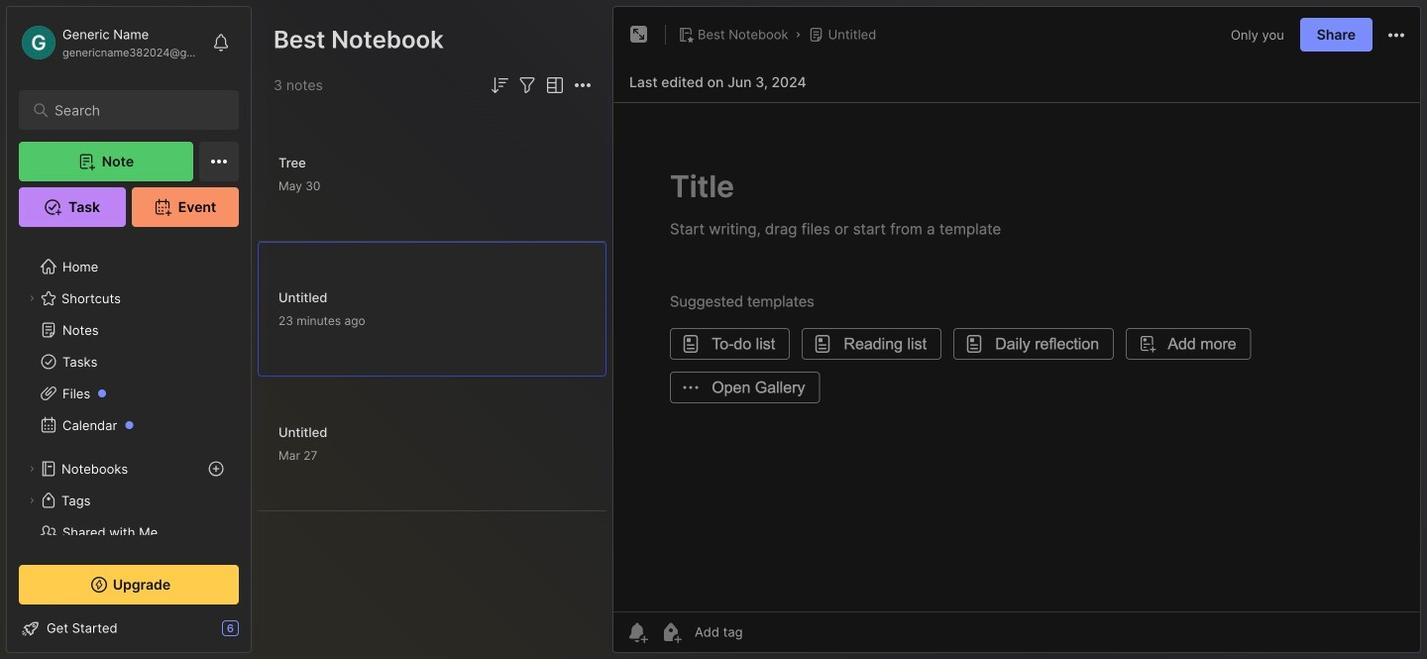 Task type: describe. For each thing, give the bounding box(es) containing it.
Add filters field
[[515, 73, 539, 97]]

Sort options field
[[488, 73, 512, 97]]

note window element
[[613, 6, 1422, 658]]

tree inside main element
[[7, 239, 251, 592]]



Task type: locate. For each thing, give the bounding box(es) containing it.
Note Editor text field
[[614, 102, 1421, 612]]

none search field inside main element
[[55, 98, 213, 122]]

View options field
[[539, 73, 567, 97]]

expand note image
[[627, 23, 651, 47]]

main element
[[0, 0, 258, 659]]

add tag image
[[659, 621, 683, 644]]

add filters image
[[515, 73, 539, 97]]

tree
[[7, 239, 251, 592]]

0 vertical spatial more actions field
[[1385, 22, 1409, 47]]

1 horizontal spatial more actions field
[[1385, 22, 1409, 47]]

None search field
[[55, 98, 213, 122]]

more actions image
[[1385, 23, 1409, 47]]

Account field
[[19, 23, 202, 62]]

add a reminder image
[[626, 621, 649, 644]]

1 vertical spatial more actions field
[[571, 73, 595, 97]]

More actions field
[[1385, 22, 1409, 47], [571, 73, 595, 97]]

0 horizontal spatial more actions field
[[571, 73, 595, 97]]

Search text field
[[55, 101, 213, 120]]

more actions image
[[571, 73, 595, 97]]

expand notebooks image
[[26, 463, 38, 475]]

Help and Learning task checklist field
[[7, 613, 251, 644]]

more actions field inside note window element
[[1385, 22, 1409, 47]]

expand tags image
[[26, 495, 38, 507]]

Add tag field
[[693, 624, 842, 641]]

click to collapse image
[[250, 623, 265, 646]]



Task type: vqa. For each thing, say whether or not it's contained in the screenshot.
the left More actions icon
yes



